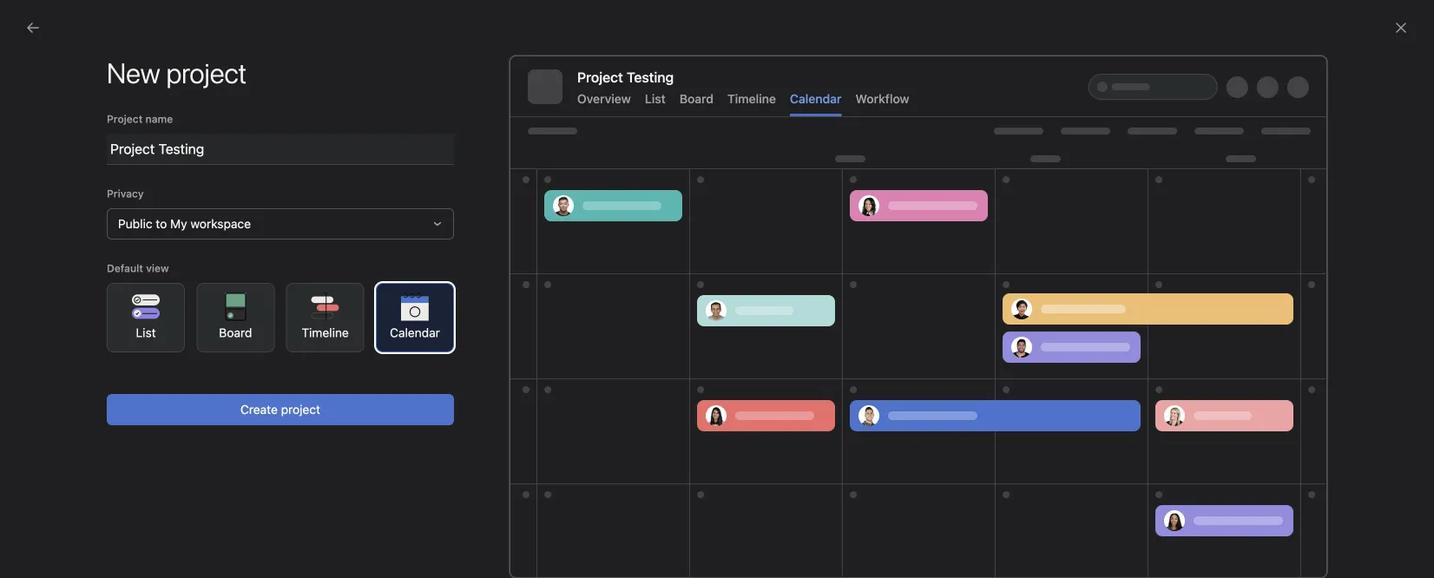 Task type: locate. For each thing, give the bounding box(es) containing it.
0 vertical spatial goal
[[1184, 329, 1205, 341]]

new template
[[492, 462, 572, 476]]

list right 'dashboard'
[[136, 326, 156, 340]]

1 vertical spatial cross-
[[45, 404, 83, 419]]

hasn't
[[1023, 363, 1058, 378]]

0 vertical spatial to
[[156, 217, 167, 231]]

my
[[170, 217, 187, 231]]

1 vertical spatial plan
[[184, 404, 208, 419]]

event planning test link down 'dashboard'
[[10, 335, 198, 363]]

plan
[[635, 216, 660, 231], [184, 404, 208, 419]]

1 vertical spatial planning
[[528, 314, 577, 329]]

1 horizontal spatial test
[[581, 314, 605, 329]]

list image
[[447, 215, 468, 236]]

the
[[1034, 382, 1050, 394]]

bo
[[1332, 68, 1345, 80], [889, 219, 902, 231], [889, 272, 902, 284]]

0 vertical spatial planning
[[1040, 173, 1082, 185]]

template
[[521, 462, 572, 476]]

0 horizontal spatial event planning test
[[45, 342, 155, 356]]

1 vertical spatial goal
[[996, 382, 1017, 394]]

a
[[987, 382, 993, 394]]

event down new dashboard
[[45, 342, 77, 356]]

0 horizontal spatial list
[[136, 326, 156, 340]]

list box
[[512, 7, 929, 35]]

1 vertical spatial bo
[[889, 219, 902, 231]]

test inside the starred element
[[131, 342, 155, 356]]

new
[[492, 165, 517, 180], [45, 314, 70, 328], [819, 403, 841, 415], [492, 462, 517, 476]]

calendar left "workflow"
[[790, 92, 842, 106]]

0 horizontal spatial overview
[[229, 82, 283, 96]]

0 vertical spatial team
[[992, 363, 1020, 378]]

bo for cross-functional project plan
[[889, 219, 902, 231]]

1 vertical spatial calendar
[[390, 326, 440, 340]]

project testing
[[577, 69, 674, 86]]

1 horizontal spatial board
[[680, 92, 714, 106]]

0 vertical spatial cross-
[[492, 216, 531, 231]]

0 horizontal spatial calendar
[[390, 326, 440, 340]]

0 horizontal spatial plan
[[184, 404, 208, 419]]

templates
[[430, 403, 511, 423]]

1 horizontal spatial cross-
[[492, 216, 531, 231]]

event planning test link down planning test
[[996, 171, 1106, 187]]

create inside button
[[240, 402, 278, 417]]

new dashboard link
[[10, 307, 198, 335]]

1 vertical spatial create
[[240, 402, 278, 417]]

event inside the event planning test private
[[492, 314, 525, 329]]

list
[[645, 92, 666, 106], [136, 326, 156, 340]]

1 vertical spatial test
[[581, 314, 605, 329]]

my workspace overview
[[229, 53, 342, 96]]

on
[[975, 482, 989, 494]]

global element
[[0, 43, 208, 147]]

event planning test inside the starred element
[[45, 342, 155, 356]]

goal
[[1184, 329, 1205, 341], [996, 382, 1017, 394]]

1 horizontal spatial event planning test
[[1010, 173, 1106, 185]]

board
[[680, 92, 714, 106], [219, 326, 252, 340]]

1 horizontal spatial planning
[[528, 314, 577, 329]]

0 vertical spatial create
[[1149, 329, 1181, 341]]

to left the my at the left top of the page
[[156, 217, 167, 231]]

planning up private at the bottom
[[528, 314, 577, 329]]

0 horizontal spatial planning
[[80, 342, 128, 356]]

overview down my workspace
[[229, 82, 283, 96]]

0 horizontal spatial goal
[[996, 382, 1017, 394]]

this
[[965, 363, 988, 378]]

create goal
[[1149, 329, 1205, 341]]

overview inside my workspace overview
[[229, 82, 283, 96]]

new inside the starred element
[[45, 314, 70, 328]]

event up private at the bottom
[[492, 314, 525, 329]]

2 horizontal spatial test
[[1085, 173, 1106, 185]]

0 vertical spatial calendar
[[790, 92, 842, 106]]

you
[[1148, 382, 1166, 394]]

event planning test link
[[996, 171, 1106, 187], [10, 335, 198, 363]]

1 vertical spatial cross-functional project plan
[[45, 404, 208, 419]]

0 horizontal spatial team
[[992, 363, 1020, 378]]

1 horizontal spatial goal
[[1184, 329, 1205, 341]]

test
[[1085, 173, 1106, 185], [581, 314, 605, 329], [131, 342, 155, 356]]

1 horizontal spatial calendar
[[790, 92, 842, 106]]

private
[[506, 336, 540, 349]]

0 vertical spatial plan
[[635, 216, 660, 231]]

so
[[1020, 382, 1031, 394]]

welcome!
[[965, 218, 1030, 233]]

goal inside 'button'
[[1184, 329, 1205, 341]]

calendar
[[790, 92, 842, 106], [390, 326, 440, 340]]

1 vertical spatial list
[[136, 326, 156, 340]]

track
[[992, 482, 1017, 494]]

0 vertical spatial list
[[645, 92, 666, 106]]

created
[[1061, 363, 1104, 378]]

team up a
[[992, 363, 1020, 378]]

1 horizontal spatial plan
[[635, 216, 660, 231]]

new send feedback
[[819, 403, 921, 415]]

2 vertical spatial test
[[131, 342, 155, 356]]

timeline
[[728, 92, 776, 106], [302, 326, 349, 340]]

event
[[965, 142, 997, 156], [1010, 173, 1037, 185], [492, 314, 525, 329], [45, 342, 77, 356]]

1 vertical spatial event planning test
[[45, 342, 155, 356]]

any
[[1107, 363, 1127, 378]]

0 vertical spatial test
[[1085, 173, 1106, 185]]

1 horizontal spatial create
[[1149, 329, 1181, 341]]

0 vertical spatial cross-functional project plan
[[492, 216, 660, 231]]

0 horizontal spatial create
[[240, 402, 278, 417]]

create project button
[[107, 394, 454, 425]]

create inside 'button'
[[1149, 329, 1181, 341]]

1 horizontal spatial team
[[1053, 382, 1077, 394]]

1 horizontal spatial to
[[1196, 382, 1206, 394]]

2 vertical spatial bo
[[889, 272, 902, 284]]

event planning test down new dashboard link
[[45, 342, 155, 356]]

goal up hope
[[1184, 329, 1205, 341]]

1 horizontal spatial functional
[[531, 216, 588, 231]]

0 horizontal spatial timeline
[[302, 326, 349, 340]]

feedback
[[876, 403, 921, 415]]

1 vertical spatial to
[[1196, 382, 1206, 394]]

cross-functional project plan
[[492, 216, 660, 231], [45, 404, 208, 419]]

overview
[[229, 82, 283, 96], [577, 92, 631, 106]]

name
[[145, 113, 173, 125]]

project
[[107, 113, 143, 125]]

0 horizontal spatial to
[[156, 217, 167, 231]]

new for new project
[[492, 165, 517, 180]]

cross-
[[492, 216, 531, 231], [45, 404, 83, 419]]

bo for environment
[[889, 272, 902, 284]]

calendar left timeline image
[[390, 326, 440, 340]]

0 vertical spatial event planning test link
[[996, 171, 1106, 187]]

event planning test down planning test
[[1010, 173, 1106, 185]]

create
[[1149, 329, 1181, 341], [240, 402, 278, 417]]

this is a preview of your project image
[[510, 56, 1328, 578]]

1 vertical spatial functional
[[83, 404, 138, 419]]

send
[[848, 403, 873, 415]]

list down 'project testing'
[[645, 92, 666, 106]]

overview down 'project testing'
[[577, 92, 631, 106]]

0 horizontal spatial test
[[131, 342, 155, 356]]

0 horizontal spatial functional
[[83, 404, 138, 419]]

2 vertical spatial planning
[[80, 342, 128, 356]]

1 vertical spatial board
[[219, 326, 252, 340]]

create project
[[240, 402, 320, 417]]

event planning test
[[1010, 173, 1106, 185], [45, 342, 155, 356]]

0 vertical spatial functional
[[531, 216, 588, 231]]

planning
[[1040, 173, 1082, 185], [528, 314, 577, 329], [80, 342, 128, 356]]

1 vertical spatial event planning test link
[[10, 335, 198, 363]]

0 horizontal spatial cross-functional project plan
[[45, 404, 208, 419]]

test inside the event planning test private
[[581, 314, 605, 329]]

event planning test private
[[492, 314, 605, 349]]

0 vertical spatial event planning test
[[1010, 173, 1106, 185]]

new for new template
[[492, 462, 517, 476]]

starred element
[[0, 276, 208, 366]]

planning down planning test
[[1040, 173, 1082, 185]]

to right hope
[[1196, 382, 1206, 394]]

project
[[521, 165, 560, 180], [592, 216, 632, 231], [281, 402, 320, 417], [142, 404, 181, 419]]

team
[[992, 363, 1020, 378], [1053, 382, 1077, 394]]

team right the
[[1053, 382, 1077, 394]]

2 horizontal spatial planning
[[1040, 173, 1082, 185]]

planning down new dashboard link
[[80, 342, 128, 356]]

1 horizontal spatial cross-functional project plan
[[492, 216, 660, 231]]

default view
[[107, 262, 169, 274]]

0 vertical spatial timeline
[[728, 92, 776, 106]]

functional
[[531, 216, 588, 231], [83, 404, 138, 419]]

0 horizontal spatial cross-
[[45, 404, 83, 419]]

to
[[156, 217, 167, 231], [1196, 382, 1206, 394]]

new for new dashboard
[[45, 314, 70, 328]]

privacy
[[107, 188, 144, 200]]

goal right a
[[996, 382, 1017, 394]]



Task type: describe. For each thing, give the bounding box(es) containing it.
event down the event planning test on the right top
[[1010, 173, 1037, 185]]

templates
[[553, 515, 609, 529]]

environment
[[492, 269, 564, 283]]

create for create project
[[240, 402, 278, 417]]

go back image
[[26, 21, 40, 35]]

1 vertical spatial team
[[1053, 382, 1077, 394]]

see
[[1101, 382, 1118, 394]]

planning inside the starred element
[[80, 342, 128, 356]]

Project name text field
[[107, 134, 454, 165]]

send feedback link
[[848, 401, 921, 417]]

goals
[[965, 325, 1009, 345]]

achieve.
[[965, 398, 1005, 410]]

to inside popup button
[[156, 217, 167, 231]]

1 horizontal spatial overview
[[577, 92, 631, 106]]

1 horizontal spatial timeline
[[728, 92, 776, 106]]

new dashboard
[[45, 314, 133, 328]]

planning test
[[1000, 142, 1077, 156]]

projects element
[[0, 366, 208, 540]]

1 horizontal spatial event planning test link
[[996, 171, 1106, 187]]

(55%)
[[1020, 482, 1051, 494]]

explore all templates
[[492, 515, 609, 529]]

hope
[[1169, 382, 1193, 394]]

1 vertical spatial timeline
[[302, 326, 349, 340]]

new project
[[492, 165, 560, 180]]

new for new send feedback
[[819, 403, 841, 415]]

goals
[[1130, 363, 1160, 378]]

close image
[[1394, 21, 1408, 35]]

this team hasn't created any goals yet add a goal so the team can see what you hope to achieve.
[[965, 363, 1206, 410]]

1 horizontal spatial list
[[645, 92, 666, 106]]

public to my workspace button
[[107, 208, 454, 240]]

event down forms
[[965, 142, 997, 156]]

explore
[[492, 515, 534, 529]]

cross- inside "cross-functional project plan" link
[[45, 404, 83, 419]]

list image
[[447, 268, 468, 289]]

event planning test
[[965, 142, 1077, 156]]

to inside this team hasn't created any goals yet add a goal so the team can see what you hope to achieve.
[[1196, 382, 1206, 394]]

can
[[1080, 382, 1098, 394]]

create form image
[[1194, 104, 1208, 118]]

public to my workspace
[[118, 217, 251, 231]]

create goal button
[[1141, 323, 1213, 347]]

•
[[1054, 482, 1059, 494]]

my workspace
[[229, 53, 342, 73]]

new project
[[107, 56, 247, 89]]

all
[[537, 515, 550, 529]]

workspace
[[191, 217, 251, 231]]

0 horizontal spatial board
[[219, 326, 252, 340]]

overview button
[[229, 82, 283, 105]]

workflow
[[856, 92, 910, 106]]

on track (55%) •
[[975, 482, 1059, 494]]

public
[[118, 217, 152, 231]]

what
[[1121, 382, 1145, 394]]

functional inside projects element
[[83, 404, 138, 419]]

0 horizontal spatial event planning test link
[[10, 335, 198, 363]]

event inside the starred element
[[45, 342, 77, 356]]

0 vertical spatial board
[[680, 92, 714, 106]]

dashboard
[[73, 314, 133, 328]]

forms
[[965, 101, 1014, 121]]

view
[[146, 262, 169, 274]]

0 vertical spatial bo
[[1332, 68, 1345, 80]]

cross-functional project plan link
[[10, 398, 208, 425]]

create for create goal
[[1149, 329, 1181, 341]]

add
[[965, 382, 984, 394]]

goal inside this team hasn't created any goals yet add a goal so the team can see what you hope to achieve.
[[996, 382, 1017, 394]]

project name
[[107, 113, 173, 125]]

timeline image
[[447, 321, 468, 342]]

hide sidebar image
[[23, 14, 36, 28]]

default
[[107, 262, 143, 274]]

cross-functional project plan inside projects element
[[45, 404, 208, 419]]

planning inside the event planning test private
[[528, 314, 577, 329]]

project inside button
[[281, 402, 320, 417]]

plan inside projects element
[[184, 404, 208, 419]]

yet
[[1163, 363, 1181, 378]]



Task type: vqa. For each thing, say whether or not it's contained in the screenshot.
plan
yes



